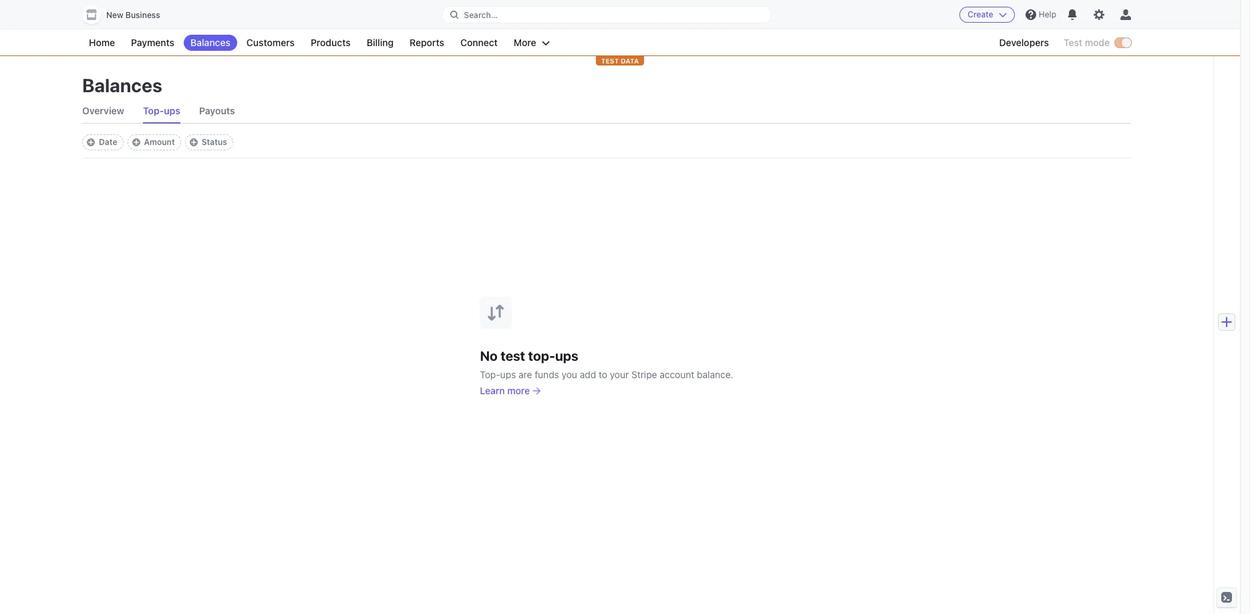 Task type: describe. For each thing, give the bounding box(es) containing it.
add status image
[[190, 138, 198, 146]]

new
[[106, 10, 123, 20]]

developers link
[[993, 35, 1056, 51]]

ups for top-ups are funds you add to your stripe account balance.
[[500, 369, 516, 380]]

more button
[[507, 35, 556, 51]]

date
[[99, 137, 117, 147]]

mode
[[1085, 37, 1110, 48]]

test
[[601, 57, 619, 65]]

0 vertical spatial balances
[[190, 37, 230, 48]]

products link
[[304, 35, 357, 51]]

billing link
[[360, 35, 400, 51]]

reports link
[[403, 35, 451, 51]]

Search… text field
[[443, 6, 771, 23]]

connect link
[[454, 35, 504, 51]]

learn more
[[480, 385, 530, 396]]

create
[[968, 9, 994, 19]]

test
[[1064, 37, 1083, 48]]

top-
[[528, 348, 555, 363]]

billing
[[367, 37, 394, 48]]

test mode
[[1064, 37, 1110, 48]]

add amount image
[[132, 138, 140, 146]]

customers
[[247, 37, 295, 48]]

add
[[580, 369, 596, 380]]

status
[[202, 137, 227, 147]]

new business
[[106, 10, 160, 20]]

add date image
[[87, 138, 95, 146]]

top-ups are funds you add to your stripe account balance.
[[480, 369, 733, 380]]

help button
[[1020, 4, 1062, 25]]

products
[[311, 37, 351, 48]]

data
[[621, 57, 639, 65]]

customers link
[[240, 35, 301, 51]]

funds
[[535, 369, 559, 380]]

balance.
[[697, 369, 733, 380]]

balances link
[[184, 35, 237, 51]]

tab list containing overview
[[82, 99, 1131, 124]]

account
[[660, 369, 694, 380]]

learn
[[480, 385, 505, 396]]

your
[[610, 369, 629, 380]]

reports
[[410, 37, 444, 48]]

stripe
[[631, 369, 657, 380]]



Task type: locate. For each thing, give the bounding box(es) containing it.
payments
[[131, 37, 174, 48]]

top- for top-ups
[[143, 105, 164, 116]]

learn more link
[[480, 384, 541, 397]]

1 horizontal spatial ups
[[500, 369, 516, 380]]

balances
[[190, 37, 230, 48], [82, 74, 162, 96]]

search…
[[464, 10, 498, 20]]

more
[[507, 385, 530, 396]]

ups up amount
[[164, 105, 180, 116]]

1 vertical spatial balances
[[82, 74, 162, 96]]

0 horizontal spatial balances
[[82, 74, 162, 96]]

more
[[514, 37, 536, 48]]

top- up amount
[[143, 105, 164, 116]]

1 horizontal spatial balances
[[190, 37, 230, 48]]

tab list
[[82, 99, 1131, 124]]

new business button
[[82, 5, 174, 24]]

top- inside tab list
[[143, 105, 164, 116]]

overview
[[82, 105, 124, 116]]

overview link
[[82, 99, 124, 123]]

test
[[501, 348, 525, 363]]

ups up the learn more
[[500, 369, 516, 380]]

home
[[89, 37, 115, 48]]

ups up you
[[555, 348, 578, 363]]

1 vertical spatial top-
[[480, 369, 500, 380]]

top-
[[143, 105, 164, 116], [480, 369, 500, 380]]

create button
[[960, 7, 1015, 23]]

0 horizontal spatial top-
[[143, 105, 164, 116]]

top- up 'learn'
[[480, 369, 500, 380]]

notifications image
[[1067, 9, 1078, 20]]

ups
[[164, 105, 180, 116], [555, 348, 578, 363], [500, 369, 516, 380]]

no test top-ups
[[480, 348, 578, 363]]

developers
[[999, 37, 1049, 48]]

you
[[562, 369, 577, 380]]

to
[[599, 369, 607, 380]]

0 vertical spatial top-
[[143, 105, 164, 116]]

connect
[[460, 37, 498, 48]]

test data
[[601, 57, 639, 65]]

top-ups
[[143, 105, 180, 116]]

toolbar
[[82, 134, 233, 150]]

amount
[[144, 137, 175, 147]]

home link
[[82, 35, 122, 51]]

0 vertical spatial ups
[[164, 105, 180, 116]]

1 horizontal spatial top-
[[480, 369, 500, 380]]

no
[[480, 348, 498, 363]]

balances right payments
[[190, 37, 230, 48]]

help
[[1039, 9, 1056, 19]]

payouts link
[[199, 99, 235, 123]]

2 vertical spatial ups
[[500, 369, 516, 380]]

toolbar containing date
[[82, 134, 233, 150]]

ups for top-ups
[[164, 105, 180, 116]]

1 vertical spatial ups
[[555, 348, 578, 363]]

top- for top-ups are funds you add to your stripe account balance.
[[480, 369, 500, 380]]

balances up the overview
[[82, 74, 162, 96]]

business
[[126, 10, 160, 20]]

2 horizontal spatial ups
[[555, 348, 578, 363]]

top-ups link
[[143, 99, 180, 123]]

payouts
[[199, 105, 235, 116]]

0 horizontal spatial ups
[[164, 105, 180, 116]]

ups inside tab list
[[164, 105, 180, 116]]

payments link
[[124, 35, 181, 51]]

are
[[519, 369, 532, 380]]

Search… search field
[[443, 6, 771, 23]]



Task type: vqa. For each thing, say whether or not it's contained in the screenshot.
Top- to the top
yes



